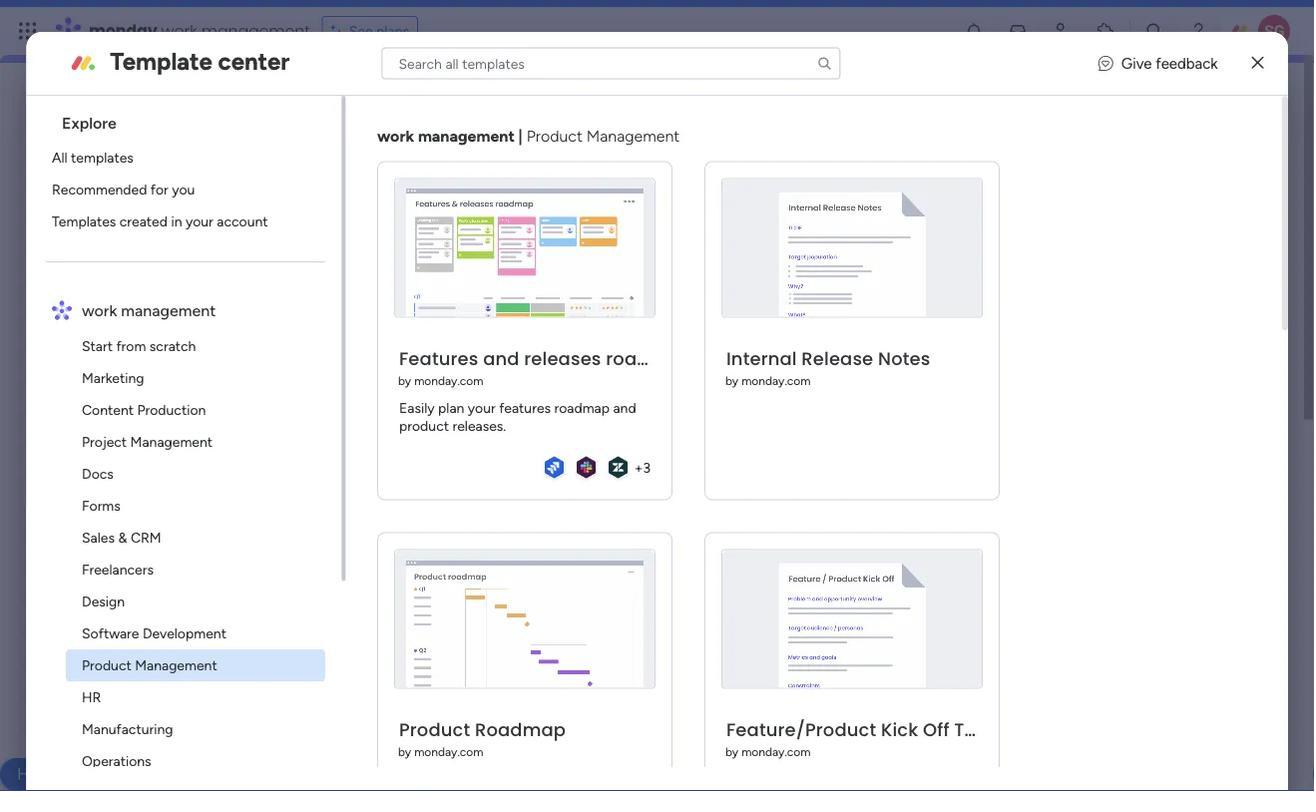 Task type: vqa. For each thing, say whether or not it's contained in the screenshot.
the Add to favorites 'Icon'
no



Task type: describe. For each thing, give the bounding box(es) containing it.
recommended for you
[[52, 181, 195, 198]]

sales
[[82, 530, 115, 546]]

start from scratch
[[82, 338, 196, 355]]

0 vertical spatial to
[[695, 310, 708, 327]]

your inside explore element
[[186, 213, 214, 230]]

&
[[119, 530, 128, 546]]

in inside explore element
[[171, 213, 182, 230]]

templates
[[52, 213, 116, 230]]

templates created in your account
[[52, 213, 268, 230]]

forms
[[82, 498, 121, 515]]

product management
[[82, 657, 218, 674]]

for
[[151, 181, 169, 198]]

select product image
[[18, 21, 38, 41]]

monday.com inside internal release notes by monday.com
[[742, 373, 811, 388]]

explore for explore work management templates
[[194, 399, 241, 416]]

tasks,
[[656, 310, 691, 327]]

management inside "dropdown button"
[[440, 509, 546, 531]]

sales & crm
[[82, 530, 162, 546]]

crm
[[131, 530, 162, 546]]

and left run
[[231, 310, 254, 327]]

template center
[[110, 47, 290, 76]]

marketing
[[82, 370, 145, 387]]

allows
[[571, 331, 609, 348]]

features
[[400, 346, 479, 371]]

+ 3
[[635, 459, 651, 476]]

feature/product kick off template by monday.com
[[726, 717, 1042, 759]]

place.
[[520, 310, 557, 327]]

manage
[[178, 310, 228, 327]]

releases.
[[453, 417, 507, 434]]

help button
[[0, 759, 70, 792]]

monday.com inside "features and releases roadmap by monday.com"
[[415, 373, 484, 388]]

and inside easily plan your features roadmap and product releases.
[[614, 399, 637, 416]]

hr
[[82, 689, 101, 706]]

0 vertical spatial product
[[388, 257, 452, 278]]

explore heading
[[46, 96, 342, 142]]

run
[[258, 310, 278, 327]]

production
[[138, 402, 206, 419]]

project
[[82, 434, 127, 451]]

and down aspects
[[301, 331, 324, 348]]

explore for explore
[[62, 113, 117, 132]]

from
[[560, 310, 593, 327]]

search image
[[817, 55, 833, 71]]

Search all templates search field
[[382, 47, 841, 79]]

|
[[519, 127, 523, 146]]

internal release notes by monday.com
[[726, 346, 931, 388]]

getting started with work management button
[[154, 481, 1150, 560]]

in inside manage and run all aspects of your work in one unified place. from everyday tasks, to advanced projects, and processes, monday work management allows you to connect the dots, work smarter, and achieve shared goals.
[[432, 310, 444, 327]]

work management product
[[234, 257, 452, 278]]

smarter,
[[271, 352, 322, 369]]

product for management
[[82, 657, 132, 674]]

all
[[52, 149, 68, 166]]

work management | product management
[[378, 127, 680, 146]]

close image
[[1252, 56, 1264, 70]]

management inside button
[[278, 399, 360, 416]]

by inside internal release notes by monday.com
[[726, 373, 739, 388]]

connect
[[656, 331, 708, 348]]

management for project management
[[131, 434, 213, 451]]

software development
[[82, 625, 227, 642]]

by inside feature/product kick off template by monday.com
[[726, 745, 739, 759]]

center
[[218, 47, 290, 76]]

0 vertical spatial template
[[110, 47, 212, 76]]

of
[[351, 310, 364, 327]]

with
[[357, 509, 392, 531]]

management inside manage and run all aspects of your work in one unified place. from everyday tasks, to advanced projects, and processes, monday work management allows you to connect the dots, work smarter, and achieve shared goals.
[[485, 331, 567, 348]]

3
[[644, 459, 651, 476]]

templates inside explore element
[[71, 149, 134, 166]]

give feedback
[[1122, 54, 1218, 72]]

and inside "features and releases roadmap by monday.com"
[[484, 346, 520, 371]]

you inside manage and run all aspects of your work in one unified place. from everyday tasks, to advanced projects, and processes, monday work management allows you to connect the dots, work smarter, and achieve shared goals.
[[613, 331, 636, 348]]

see plans
[[349, 22, 409, 39]]

sam green image
[[1259, 15, 1291, 47]]

give feedback link
[[1099, 52, 1218, 75]]

features
[[500, 399, 551, 416]]

shared
[[403, 352, 445, 369]]

from
[[117, 338, 146, 355]]

off
[[924, 717, 950, 743]]

0 vertical spatial monday
[[89, 19, 157, 42]]

see plans button
[[322, 16, 418, 46]]

explore work management templates
[[194, 399, 427, 416]]

1 horizontal spatial work management
[[219, 126, 487, 165]]

give
[[1122, 54, 1152, 72]]

getting started with work management
[[229, 509, 546, 531]]

software
[[82, 625, 140, 642]]

monday work management
[[89, 19, 310, 42]]

recommended
[[52, 181, 147, 198]]

internal
[[727, 346, 797, 371]]

start
[[82, 338, 113, 355]]

your inside manage and run all aspects of your work in one unified place. from everyday tasks, to advanced projects, and processes, monday work management allows you to connect the dots, work smarter, and achieve shared goals.
[[367, 310, 395, 327]]

work management inside list box
[[82, 301, 216, 320]]

docs
[[82, 466, 114, 483]]

feedback
[[1156, 54, 1218, 72]]



Task type: locate. For each thing, give the bounding box(es) containing it.
you down everyday
[[613, 331, 636, 348]]

product down the easily
[[400, 417, 449, 434]]

0 vertical spatial in
[[171, 213, 182, 230]]

to down everyday
[[639, 331, 653, 348]]

1 vertical spatial to
[[639, 331, 653, 348]]

to
[[695, 310, 708, 327], [639, 331, 653, 348]]

projects,
[[242, 331, 297, 348]]

roadmap inside easily plan your features roadmap and product releases.
[[555, 399, 610, 416]]

1 horizontal spatial in
[[432, 310, 444, 327]]

kick
[[882, 717, 919, 743]]

+
[[635, 459, 644, 476]]

plan
[[439, 399, 465, 416]]

monday up shared
[[397, 331, 448, 348]]

explore inside button
[[194, 399, 241, 416]]

1 horizontal spatial product
[[400, 717, 471, 743]]

1 vertical spatial you
[[613, 331, 636, 348]]

achieve
[[352, 352, 400, 369]]

monday.com down features
[[415, 373, 484, 388]]

easily
[[400, 399, 435, 416]]

product right |
[[527, 127, 583, 146]]

0 horizontal spatial templates
[[71, 149, 134, 166]]

monday.com inside feature/product kick off template by monday.com
[[742, 745, 811, 759]]

notes
[[879, 346, 931, 371]]

product inside product roadmap by monday.com
[[400, 717, 471, 743]]

help image
[[1189, 21, 1209, 41]]

0 horizontal spatial work management
[[82, 301, 216, 320]]

v2 user feedback image
[[1099, 52, 1114, 75]]

1 vertical spatial work management
[[82, 301, 216, 320]]

2 vertical spatial your
[[468, 399, 496, 416]]

aspects
[[298, 310, 347, 327]]

2 vertical spatial management
[[135, 657, 218, 674]]

1 vertical spatial in
[[432, 310, 444, 327]]

1 vertical spatial your
[[367, 310, 395, 327]]

0 vertical spatial templates
[[71, 149, 134, 166]]

management down search all templates search box at the top of page
[[587, 127, 680, 146]]

processes,
[[327, 331, 394, 348]]

scratch
[[150, 338, 196, 355]]

list box containing explore
[[34, 96, 346, 792]]

work
[[161, 19, 197, 42], [219, 126, 290, 165], [378, 127, 415, 146], [234, 257, 273, 278], [82, 301, 118, 320], [399, 310, 429, 327], [451, 331, 482, 348], [237, 352, 267, 369], [244, 399, 275, 416], [397, 509, 436, 531]]

template
[[110, 47, 212, 76], [955, 717, 1042, 743]]

invite members image
[[1052, 21, 1072, 41]]

feature/product
[[727, 717, 877, 743]]

template right off
[[955, 717, 1042, 743]]

explore work management templates button
[[178, 391, 443, 423]]

explore element
[[46, 142, 342, 238]]

1 vertical spatial explore
[[194, 399, 241, 416]]

and down processes,
[[325, 352, 348, 369]]

project management
[[82, 434, 213, 451]]

1 vertical spatial product
[[82, 657, 132, 674]]

your
[[186, 213, 214, 230], [367, 310, 395, 327], [468, 399, 496, 416]]

release
[[802, 346, 874, 371]]

1 horizontal spatial templates
[[364, 399, 427, 416]]

0 horizontal spatial monday
[[89, 19, 157, 42]]

0 horizontal spatial to
[[639, 331, 653, 348]]

1 horizontal spatial template
[[955, 717, 1042, 743]]

roadmap down the releases
[[555, 399, 610, 416]]

product up one on the top left
[[388, 257, 452, 278]]

work inside "dropdown button"
[[397, 509, 436, 531]]

1 horizontal spatial monday
[[397, 331, 448, 348]]

features and releases roadmap by monday.com
[[399, 346, 693, 388]]

all templates
[[52, 149, 134, 166]]

0 vertical spatial your
[[186, 213, 214, 230]]

1 vertical spatial template
[[955, 717, 1042, 743]]

apps image
[[1096, 21, 1116, 41]]

unified
[[474, 310, 517, 327]]

0 vertical spatial roadmap
[[607, 346, 693, 371]]

roadmap inside "features and releases roadmap by monday.com"
[[607, 346, 693, 371]]

monday.com down internal
[[742, 373, 811, 388]]

see
[[349, 22, 373, 39]]

0 horizontal spatial template
[[110, 47, 212, 76]]

templates up recommended
[[71, 149, 134, 166]]

templates inside button
[[364, 399, 427, 416]]

product down software
[[82, 657, 132, 674]]

1 vertical spatial management
[[131, 434, 213, 451]]

monday up template center
[[89, 19, 157, 42]]

template inside feature/product kick off template by monday.com
[[955, 717, 1042, 743]]

releases
[[525, 346, 602, 371]]

templates
[[71, 149, 134, 166], [364, 399, 427, 416]]

dots,
[[202, 352, 234, 369]]

roadmap down tasks,
[[607, 346, 693, 371]]

0 horizontal spatial you
[[172, 181, 195, 198]]

0 vertical spatial work management
[[219, 126, 487, 165]]

1 horizontal spatial you
[[613, 331, 636, 348]]

explore up all templates
[[62, 113, 117, 132]]

1 vertical spatial roadmap
[[555, 399, 610, 416]]

notifications image
[[964, 21, 984, 41]]

1 vertical spatial product
[[400, 417, 449, 434]]

easily plan your features roadmap and product releases.
[[400, 399, 637, 434]]

and up +
[[614, 399, 637, 416]]

and down unified
[[484, 346, 520, 371]]

product roadmap by monday.com
[[399, 717, 566, 759]]

work management
[[219, 126, 487, 165], [82, 301, 216, 320]]

operations
[[82, 753, 152, 770]]

1 vertical spatial monday
[[397, 331, 448, 348]]

you inside explore element
[[172, 181, 195, 198]]

management for product management
[[135, 657, 218, 674]]

2 vertical spatial product
[[400, 717, 471, 743]]

product inside work management templates element
[[82, 657, 132, 674]]

monday.com inside product roadmap by monday.com
[[415, 745, 484, 759]]

plans
[[376, 22, 409, 39]]

explore down dots,
[[194, 399, 241, 416]]

all
[[282, 310, 295, 327]]

product for roadmap
[[400, 717, 471, 743]]

getting
[[229, 509, 291, 531]]

0 vertical spatial management
[[587, 127, 680, 146]]

manage and run all aspects of your work in one unified place. from everyday tasks, to advanced projects, and processes, monday work management allows you to connect the dots, work smarter, and achieve shared goals.
[[178, 310, 708, 369]]

created
[[120, 213, 168, 230]]

monday inside manage and run all aspects of your work in one unified place. from everyday tasks, to advanced projects, and processes, monday work management allows you to connect the dots, work smarter, and achieve shared goals.
[[397, 331, 448, 348]]

2 horizontal spatial your
[[468, 399, 496, 416]]

advanced
[[178, 331, 239, 348]]

help
[[17, 765, 53, 785]]

freelancers
[[82, 561, 154, 578]]

monday
[[89, 19, 157, 42], [397, 331, 448, 348]]

0 horizontal spatial product
[[82, 657, 132, 674]]

1 vertical spatial templates
[[364, 399, 427, 416]]

your inside easily plan your features roadmap and product releases.
[[468, 399, 496, 416]]

to right tasks,
[[695, 310, 708, 327]]

0 horizontal spatial your
[[186, 213, 214, 230]]

account
[[217, 213, 268, 230]]

1 horizontal spatial to
[[695, 310, 708, 327]]

roadmap
[[475, 717, 566, 743]]

management
[[201, 19, 310, 42], [298, 126, 487, 165], [418, 127, 515, 146], [278, 257, 383, 278], [121, 301, 216, 320], [485, 331, 567, 348], [278, 399, 360, 416], [440, 509, 546, 531]]

and
[[231, 310, 254, 327], [301, 331, 324, 348], [484, 346, 520, 371], [325, 352, 348, 369], [614, 399, 637, 416]]

the
[[178, 352, 199, 369]]

search everything image
[[1145, 21, 1165, 41]]

0 horizontal spatial in
[[171, 213, 182, 230]]

0 vertical spatial product
[[527, 127, 583, 146]]

one
[[447, 310, 470, 327]]

monday.com
[[415, 373, 484, 388], [742, 373, 811, 388], [415, 745, 484, 759], [742, 745, 811, 759]]

1 horizontal spatial explore
[[194, 399, 241, 416]]

in
[[171, 213, 182, 230], [432, 310, 444, 327]]

management down production
[[131, 434, 213, 451]]

list box
[[34, 96, 346, 792]]

work management templates element
[[46, 330, 342, 792]]

goals.
[[449, 352, 485, 369]]

manufacturing
[[82, 721, 174, 738]]

product
[[388, 257, 452, 278], [400, 417, 449, 434]]

product left roadmap
[[400, 717, 471, 743]]

management down development on the bottom of page
[[135, 657, 218, 674]]

product inside easily plan your features roadmap and product releases.
[[400, 417, 449, 434]]

by inside "features and releases roadmap by monday.com"
[[399, 373, 412, 388]]

inbox image
[[1008, 21, 1028, 41]]

0 horizontal spatial explore
[[62, 113, 117, 132]]

explore inside "heading"
[[62, 113, 117, 132]]

0 vertical spatial explore
[[62, 113, 117, 132]]

in left one on the top left
[[432, 310, 444, 327]]

content production
[[82, 402, 206, 419]]

in right created
[[171, 213, 182, 230]]

your left account
[[186, 213, 214, 230]]

you right the for
[[172, 181, 195, 198]]

started
[[295, 509, 353, 531]]

monday.com down feature/product at the right bottom of page
[[742, 745, 811, 759]]

1 horizontal spatial your
[[367, 310, 395, 327]]

content
[[82, 402, 134, 419]]

2 horizontal spatial product
[[527, 127, 583, 146]]

by inside product roadmap by monday.com
[[399, 745, 412, 759]]

your right of
[[367, 310, 395, 327]]

everyday
[[596, 310, 653, 327]]

monday.com down roadmap
[[415, 745, 484, 759]]

roadmap
[[607, 346, 693, 371], [555, 399, 610, 416]]

0 vertical spatial you
[[172, 181, 195, 198]]

templates down achieve
[[364, 399, 427, 416]]

development
[[143, 625, 227, 642]]

design
[[82, 593, 125, 610]]

template down monday work management
[[110, 47, 212, 76]]

work inside button
[[244, 399, 275, 416]]

your up releases.
[[468, 399, 496, 416]]

None search field
[[382, 47, 841, 79]]



